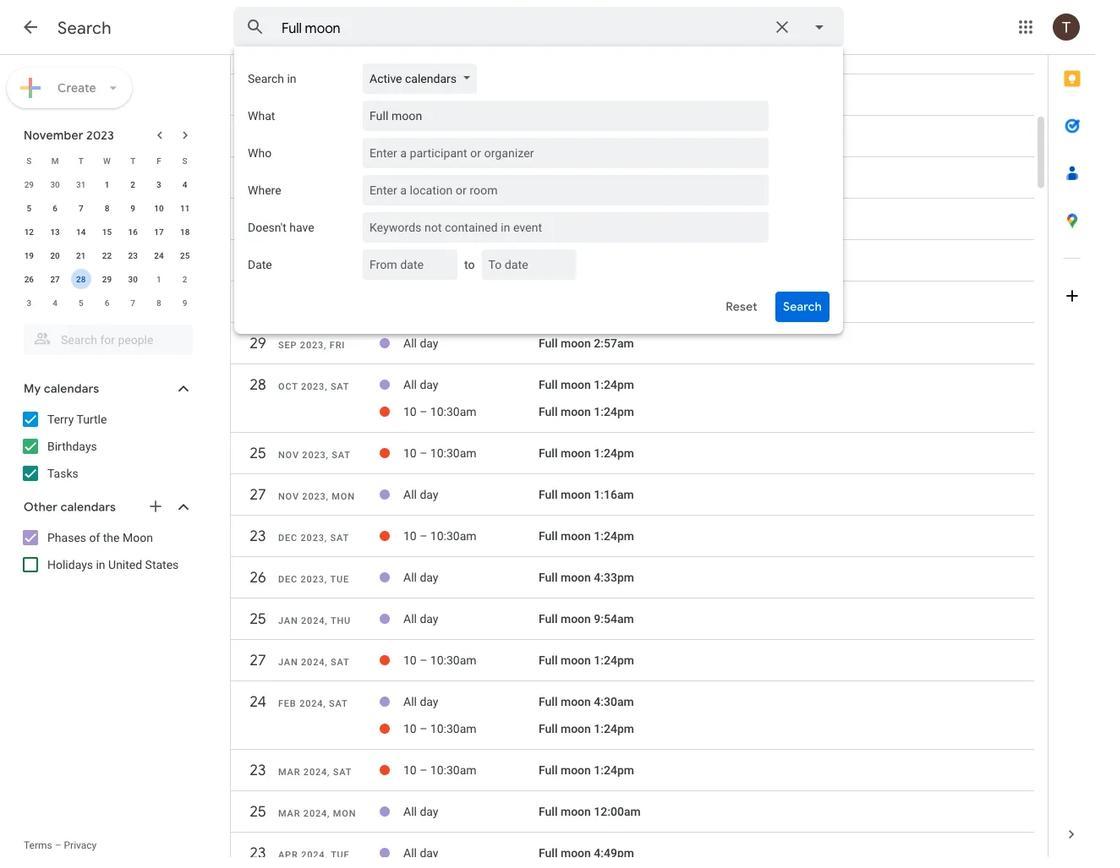 Task type: locate. For each thing, give the bounding box(es) containing it.
dec
[[278, 533, 298, 544], [278, 575, 298, 585]]

full inside 26 row
[[539, 571, 558, 585]]

10 – 10:30am inside 25 row
[[403, 447, 477, 461]]

4 full moon 1:24pm button from the top
[[539, 530, 634, 544]]

5 full moon 1:24pm from the top
[[539, 654, 634, 668]]

27
[[50, 274, 60, 284], [249, 486, 266, 505], [249, 651, 266, 671]]

9 all day from the top
[[403, 488, 439, 502]]

1:24pm down 9:54am in the right bottom of the page
[[594, 654, 634, 668]]

1 link
[[243, 246, 273, 276]]

3 1:24pm from the top
[[594, 447, 634, 461]]

4
[[183, 179, 187, 189], [53, 298, 57, 308]]

3 25 row from the top
[[231, 797, 1035, 836]]

1 vertical spatial 3 row
[[231, 204, 1035, 243]]

my calendars button
[[3, 376, 210, 403]]

16 element
[[123, 222, 143, 242]]

1 vertical spatial 30
[[128, 274, 138, 284]]

10:30am inside 25 row
[[430, 447, 477, 461]]

full moon 9:35pm button
[[539, 88, 634, 102]]

1 vertical spatial 2
[[183, 274, 187, 284]]

full moon 1:24pm down full moon 9:54am "button"
[[539, 654, 634, 668]]

full moon 1:24pm button
[[539, 378, 634, 392], [539, 405, 634, 419], [539, 447, 634, 461], [539, 530, 634, 544], [539, 654, 634, 668], [539, 723, 634, 737], [539, 764, 634, 778]]

1 vertical spatial mon
[[333, 809, 356, 820]]

24 inside 24 "row"
[[249, 693, 266, 712]]

10:30am for mar 2024 , sat
[[430, 764, 477, 778]]

29 inside row
[[249, 334, 266, 354]]

sat inside 24 "row"
[[329, 699, 348, 710]]

full moon 1:24pm button inside 28 row
[[539, 378, 634, 392]]

2023 inside 26 row
[[301, 575, 325, 585]]

From date text field
[[370, 250, 444, 280]]

1 vertical spatial 23 row
[[231, 756, 1035, 795]]

0 vertical spatial 23 row
[[231, 521, 1035, 560]]

4 down 27 element
[[53, 298, 57, 308]]

13 moon from the top
[[561, 571, 591, 585]]

full moon 1:24pm down full moon 2:57am button
[[539, 405, 634, 419]]

search image
[[239, 10, 272, 44]]

2 all day cell from the top
[[403, 82, 539, 109]]

30 element
[[123, 269, 143, 289]]

10 inside november 2023 grid
[[154, 203, 164, 213]]

15 element
[[97, 222, 117, 242]]

2023 inside 23 row
[[301, 533, 325, 544]]

1 horizontal spatial search
[[248, 71, 284, 85]]

24 inside 24 "element"
[[154, 250, 164, 261]]

28 down the 21
[[76, 274, 86, 284]]

all for full moon 4:39am
[[403, 213, 417, 226]]

25 row
[[231, 439, 1035, 478], [231, 604, 1035, 643], [231, 797, 1035, 836]]

row containing s
[[16, 149, 198, 173]]

4 all day from the top
[[403, 171, 439, 185]]

1 vertical spatial 7
[[131, 298, 135, 308]]

day inside 27 row
[[420, 488, 439, 502]]

3 all from the top
[[403, 130, 417, 144]]

3 down who
[[253, 168, 261, 188]]

moon left 9:54am in the right bottom of the page
[[561, 613, 591, 627]]

2023 for 25
[[302, 450, 326, 461]]

29 left sep
[[249, 334, 266, 354]]

2 full from the top
[[539, 88, 558, 102]]

3 moon from the top
[[561, 130, 591, 144]]

1 all from the top
[[403, 47, 417, 61]]

nov up the dec 2023 , sat
[[278, 492, 299, 502]]

4:30am
[[594, 696, 634, 709]]

all inside 29 row
[[403, 337, 417, 351]]

all day inside 27 row
[[403, 488, 439, 502]]

s right f
[[182, 156, 187, 166]]

2 vertical spatial 5
[[79, 298, 83, 308]]

0 horizontal spatial 5
[[27, 203, 31, 213]]

2023 inside 25 row
[[302, 450, 326, 461]]

24 element
[[149, 245, 169, 266]]

0 vertical spatial tue
[[333, 50, 352, 61]]

13 full from the top
[[539, 571, 558, 585]]

mar up search in on the top left of page
[[278, 50, 301, 61]]

0 vertical spatial 29
[[24, 179, 34, 189]]

2 vertical spatial 23
[[249, 761, 266, 781]]

full moon 1:24pm for oct 2023 , sat
[[539, 378, 634, 392]]

5 inside row
[[253, 127, 261, 146]]

2 23 link from the top
[[243, 756, 273, 786]]

10 – 10:30am inside 27 row
[[403, 654, 477, 668]]

1 horizontal spatial 30
[[128, 274, 138, 284]]

8
[[105, 203, 109, 213], [157, 298, 161, 308]]

1 vertical spatial 25 link
[[243, 604, 273, 635]]

cell
[[231, 289, 371, 316], [539, 289, 1026, 316], [380, 297, 390, 307], [403, 840, 539, 859]]

sat down thu
[[331, 658, 350, 668]]

23
[[128, 250, 138, 261], [249, 527, 266, 546], [249, 761, 266, 781]]

all day for full moon 8:42pm
[[403, 171, 439, 185]]

full inside 29 row
[[539, 337, 558, 351]]

6 all from the top
[[403, 254, 417, 268]]

all inside 1 row
[[403, 254, 417, 268]]

0 vertical spatial 3 link
[[243, 163, 273, 193]]

2 jan from the top
[[278, 658, 298, 668]]

all day cell inside 27 row
[[403, 482, 539, 509]]

3 down the 26 element at the left top
[[27, 298, 31, 308]]

all day cell inside 29 row
[[403, 330, 539, 357]]

2 horizontal spatial 1
[[253, 251, 261, 271]]

all day inside 26 row
[[403, 571, 439, 585]]

2 vertical spatial 25 link
[[243, 797, 273, 828]]

dec inside 26 row
[[278, 575, 298, 585]]

all day for full moon 10:34am
[[403, 130, 439, 144]]

all day inside 24 "row"
[[403, 696, 439, 709]]

1
[[105, 179, 109, 189], [253, 251, 261, 271], [157, 274, 161, 284]]

3 all day cell from the top
[[403, 123, 539, 150]]

1 vertical spatial mar
[[278, 768, 301, 778]]

in left the united
[[96, 558, 105, 572]]

– for full moon 1:24pm button related to jan 2024 , sat
[[420, 654, 427, 668]]

1 vertical spatial 25 row
[[231, 604, 1035, 643]]

full moon 1:24pm inside 27 row
[[539, 654, 634, 668]]

all for full moon 9:54am
[[403, 613, 417, 627]]

3 row down 5 row
[[231, 163, 1035, 202]]

0 horizontal spatial 2
[[131, 179, 135, 189]]

calendars up terry turtle
[[44, 381, 99, 397]]

day inside 24 "row"
[[420, 696, 439, 709]]

1 horizontal spatial in
[[287, 71, 297, 85]]

10 element
[[149, 198, 169, 218]]

full moon 8:42pm button
[[539, 171, 634, 185]]

23 element
[[123, 245, 143, 266]]

1 vertical spatial 6
[[105, 298, 109, 308]]

0 horizontal spatial in
[[96, 558, 105, 572]]

0 vertical spatial 1
[[105, 179, 109, 189]]

1 vertical spatial 1
[[253, 251, 261, 271]]

mon for 25
[[333, 809, 356, 820]]

day inside 26 row
[[420, 571, 439, 585]]

7 full moon 1:24pm from the top
[[539, 764, 634, 778]]

all day cell inside 24 "row"
[[403, 689, 539, 716]]

29 for 29 element
[[102, 274, 112, 284]]

moon inside 28 row
[[561, 378, 591, 392]]

full down the search text field
[[539, 47, 558, 61]]

2 vertical spatial 29
[[249, 334, 266, 354]]

2024 down "mar 2024 , sat"
[[304, 809, 327, 820]]

28 left 'oct'
[[249, 376, 266, 395]]

1 horizontal spatial t
[[130, 156, 136, 166]]

calendars up of
[[61, 500, 116, 515]]

0 horizontal spatial 1
[[105, 179, 109, 189]]

4 full moon 1:24pm from the top
[[539, 530, 634, 544]]

2 horizontal spatial 5
[[253, 127, 261, 146]]

3 link for full moon 8:42pm
[[243, 163, 273, 193]]

10:30am inside 27 row
[[430, 654, 477, 668]]

october 31 element
[[71, 174, 91, 195]]

2 vertical spatial 25 row
[[231, 797, 1035, 836]]

phases
[[47, 531, 86, 545]]

23 row
[[231, 521, 1035, 560], [231, 756, 1035, 795]]

7 all day from the top
[[403, 337, 439, 351]]

full moon 1:24pm inside 24 row group
[[539, 723, 634, 737]]

None search field
[[0, 318, 210, 355]]

25 link down 26 'link'
[[243, 604, 273, 635]]

full moon 1:24pm button down full moon 2:57am button
[[539, 405, 634, 419]]

dec 2023 , tue
[[278, 575, 349, 585]]

all day cell inside 28 row
[[403, 372, 539, 399]]

1 vertical spatial 9
[[183, 298, 187, 308]]

13 all day from the top
[[403, 806, 439, 819]]

full down full moon 4:33pm button
[[539, 613, 558, 627]]

1 vertical spatial nov
[[278, 492, 299, 502]]

1 vertical spatial calendars
[[44, 381, 99, 397]]

mar 2024 , sat
[[278, 768, 352, 778]]

holidays in united states
[[47, 558, 179, 572]]

2023 inside 28 row
[[301, 382, 325, 392]]

december 2 element
[[175, 269, 195, 289]]

17 moon from the top
[[561, 723, 591, 737]]

27 element
[[45, 269, 65, 289]]

full up full moon 9:54am at the bottom of page
[[539, 571, 558, 585]]

6
[[53, 203, 57, 213], [105, 298, 109, 308]]

calendars right active
[[405, 71, 457, 85]]

all day cell for full moon 4:33pm
[[403, 565, 539, 592]]

Enter a participant or organizer text field
[[370, 138, 755, 168]]

10 – 10:30am for nov 2023 , sat
[[403, 447, 477, 461]]

0 vertical spatial 3 row
[[231, 163, 1035, 202]]

2024 right feb
[[300, 699, 323, 710]]

2 mar from the top
[[278, 768, 301, 778]]

sat inside 28 row
[[331, 382, 350, 392]]

11 moon from the top
[[561, 488, 591, 502]]

1 horizontal spatial 24
[[249, 693, 266, 712]]

full moon 1:16am
[[539, 488, 634, 502]]

23 link
[[243, 521, 273, 552], [243, 756, 273, 786]]

sep
[[278, 340, 297, 351]]

3 row
[[231, 163, 1035, 202], [231, 204, 1035, 243]]

19
[[24, 250, 34, 261]]

15
[[102, 227, 112, 237]]

moon for full moon 9:54am "button"
[[561, 613, 591, 627]]

0 vertical spatial 4
[[183, 179, 187, 189]]

1 vertical spatial in
[[96, 558, 105, 572]]

moon down "full moon 2:57am" on the top of the page
[[561, 378, 591, 392]]

full moon 1:24pm up full moon 12:00am
[[539, 764, 634, 778]]

1:24pm up 4:33pm at bottom
[[594, 530, 634, 544]]

moon for full moon 2:57am button
[[561, 337, 591, 351]]

1 horizontal spatial 28
[[249, 376, 266, 395]]

full down full moon 2:57am button
[[539, 405, 558, 419]]

full inside 28 row
[[539, 378, 558, 392]]

9 moon from the top
[[561, 405, 591, 419]]

7
[[79, 203, 83, 213], [131, 298, 135, 308]]

full down full moon 9:54am "button"
[[539, 654, 558, 668]]

27 up '24' link
[[249, 651, 266, 671]]

full moon 1:24pm inside 25 row
[[539, 447, 634, 461]]

1:24pm down 4:30am
[[594, 723, 634, 737]]

sat down fri
[[331, 382, 350, 392]]

in inside search field
[[287, 71, 297, 85]]

0 horizontal spatial 9
[[131, 203, 135, 213]]

5 all day cell from the top
[[403, 206, 539, 233]]

date
[[248, 258, 272, 272]]

24 left feb
[[249, 693, 266, 712]]

jan up feb
[[278, 658, 298, 668]]

all for full moon 11:31am
[[403, 254, 417, 268]]

full moon 1:24pm for dec 2023 , sat
[[539, 530, 634, 544]]

0 vertical spatial mar
[[278, 50, 301, 61]]

27 link up '24' link
[[243, 646, 273, 676]]

– inside 28 row group
[[420, 405, 427, 419]]

all day cell
[[403, 40, 539, 67], [403, 82, 539, 109], [403, 123, 539, 150], [403, 165, 539, 192], [403, 206, 539, 233], [403, 247, 539, 274], [403, 330, 539, 357], [403, 372, 539, 399], [403, 482, 539, 509], [403, 565, 539, 592], [403, 606, 539, 633], [403, 689, 539, 716], [403, 799, 539, 826]]

– inside 25 row
[[420, 447, 427, 461]]

25 down 18
[[180, 250, 190, 261]]

december 6 element
[[97, 293, 117, 313]]

row group
[[16, 173, 198, 315]]

tue inside 26 row
[[330, 575, 349, 585]]

december 7 element
[[123, 293, 143, 313]]

3 row up 11:31am
[[231, 204, 1035, 243]]

full moon 1:24pm up full moon 4:33pm
[[539, 530, 634, 544]]

25 left mar 2024 , mon
[[249, 803, 266, 822]]

30 for 30 element
[[128, 274, 138, 284]]

1 vertical spatial dec
[[278, 575, 298, 585]]

Search text field
[[282, 19, 762, 37]]

1 horizontal spatial 6
[[105, 298, 109, 308]]

25 link
[[243, 439, 273, 469], [243, 604, 273, 635], [243, 797, 273, 828]]

united
[[108, 558, 142, 572]]

10 – 10:30am for jan 2024 , sat
[[403, 654, 477, 668]]

sat up nov 2023 , mon
[[332, 450, 351, 461]]

moon for full moon 1:24pm button in 24 row group
[[561, 723, 591, 737]]

5 10 – 10:30am cell from the top
[[403, 716, 539, 743]]

25 link left nov 2023 , sat
[[243, 439, 273, 469]]

0 horizontal spatial 24
[[154, 250, 164, 261]]

1:24pm inside 24 row group
[[594, 723, 634, 737]]

mar
[[278, 50, 301, 61], [278, 768, 301, 778], [278, 809, 301, 820]]

11 all day cell from the top
[[403, 606, 539, 633]]

25 for full moon 1:24pm
[[249, 444, 266, 464]]

row up october 31 element
[[16, 149, 198, 173]]

moon down full moon 2:57am button
[[561, 405, 591, 419]]

5 1:24pm from the top
[[594, 654, 634, 668]]

29 down 22
[[102, 274, 112, 284]]

0 horizontal spatial 7
[[79, 203, 83, 213]]

11 all day from the top
[[403, 613, 439, 627]]

sat down nov 2023 , mon
[[330, 533, 349, 544]]

doesn't
[[248, 220, 287, 234]]

, inside 24 "row"
[[323, 699, 326, 710]]

5
[[253, 127, 261, 146], [27, 203, 31, 213], [79, 298, 83, 308]]

moon for full moon 1:24pm button for mar 2024 , sat
[[561, 764, 591, 778]]

full down full moon 4:30am
[[539, 723, 558, 737]]

sat up mar 2024 , mon
[[333, 768, 352, 778]]

3 link
[[243, 163, 273, 193], [243, 204, 273, 235]]

8 down december 1 element
[[157, 298, 161, 308]]

1 25 row from the top
[[231, 439, 1035, 478]]

full moon 4:40am button
[[539, 47, 634, 61]]

full down enter a participant or organizer text field
[[539, 171, 558, 185]]

day inside 29 row
[[420, 337, 439, 351]]

2
[[131, 179, 135, 189], [183, 274, 187, 284]]

0 vertical spatial 6
[[53, 203, 57, 213]]

11 element
[[175, 198, 195, 218]]

3 for december 3 "element"
[[27, 298, 31, 308]]

0 vertical spatial 27 link
[[243, 480, 273, 510]]

october 29 element
[[19, 174, 39, 195]]

1:24pm inside 28 row
[[594, 378, 634, 392]]

row up 22 'element'
[[16, 220, 198, 244]]

2 nov from the top
[[278, 492, 299, 502]]

10:30am for dec 2023 , sat
[[430, 530, 477, 544]]

all day for full moon 11:31am
[[403, 254, 439, 268]]

18 element
[[175, 222, 195, 242]]

2024 up mar 2024 , mon
[[304, 768, 327, 778]]

full moon 1:24pm inside 28 row
[[539, 378, 634, 392]]

2 25 row from the top
[[231, 604, 1035, 643]]

3 full from the top
[[539, 130, 558, 144]]

full left 1:16am
[[539, 488, 558, 502]]

24 down 17
[[154, 250, 164, 261]]

0 vertical spatial in
[[287, 71, 297, 85]]

full moon 1:24pm button down full moon 4:30am
[[539, 723, 634, 737]]

moon for full moon 1:24pm button related to dec 2023 , sat
[[561, 530, 591, 544]]

all inside 27 row
[[403, 488, 417, 502]]

states
[[145, 558, 179, 572]]

25 element
[[175, 245, 195, 266]]

0 vertical spatial 8
[[105, 203, 109, 213]]

7 full from the top
[[539, 337, 558, 351]]

f
[[157, 156, 161, 166]]

full moon 4:39am
[[539, 213, 634, 226]]

tasks
[[47, 467, 78, 480]]

28 inside row
[[249, 376, 266, 395]]

0 vertical spatial 24
[[154, 250, 164, 261]]

2 dec from the top
[[278, 575, 298, 585]]

1:24pm down 29 row
[[594, 405, 634, 419]]

10 all from the top
[[403, 571, 417, 585]]

full moon 1:24pm button down full moon 9:54am "button"
[[539, 654, 634, 668]]

all day for full moon 4:33pm
[[403, 571, 439, 585]]

1:24pm for nov 2023 , sat
[[594, 447, 634, 461]]

2023 inside 3 row
[[300, 216, 323, 227]]

calendars for my calendars
[[44, 381, 99, 397]]

2 10 – 10:30am from the top
[[403, 447, 477, 461]]

1 horizontal spatial 5
[[79, 298, 83, 308]]

2 vertical spatial 1
[[157, 274, 161, 284]]

search for search in
[[248, 71, 284, 85]]

1 down the doesn't
[[253, 251, 261, 271]]

2 1:24pm from the top
[[594, 405, 634, 419]]

1 1:24pm from the top
[[594, 378, 634, 392]]

12 element
[[19, 222, 39, 242]]

11
[[180, 203, 190, 213]]

0 vertical spatial 23
[[128, 250, 138, 261]]

10:30am for jan 2024 , sat
[[430, 654, 477, 668]]

moon inside 24 "row"
[[561, 696, 591, 709]]

to
[[464, 258, 475, 272]]

27 row up 4:33pm at bottom
[[231, 480, 1035, 519]]

23 left "mar 2024 , sat"
[[249, 761, 266, 781]]

None search field
[[233, 7, 844, 334]]

8 all from the top
[[403, 378, 417, 392]]

0 horizontal spatial 4
[[53, 298, 57, 308]]

28 for 28 element
[[76, 274, 86, 284]]

full moon 1:24pm button for oct 2023 , sat
[[539, 378, 634, 392]]

16 moon from the top
[[561, 696, 591, 709]]

row down 29 element
[[16, 291, 198, 315]]

moon down enter a participant or organizer text field
[[561, 171, 591, 185]]

25 link for full moon 9:54am
[[243, 604, 273, 635]]

mar down "mar 2024 , sat"
[[278, 809, 301, 820]]

0 vertical spatial search
[[58, 17, 112, 38]]

0 horizontal spatial 30
[[50, 179, 60, 189]]

2024 for mar 2024 , mon
[[304, 809, 327, 820]]

2024 left thu
[[301, 616, 325, 627]]

5 all day from the top
[[403, 213, 439, 226]]

18 full from the top
[[539, 764, 558, 778]]

9 all day cell from the top
[[403, 482, 539, 509]]

tue
[[333, 50, 352, 61], [330, 575, 349, 585]]

0 vertical spatial 26
[[24, 274, 34, 284]]

moon down full moon 4:30am
[[561, 723, 591, 737]]

full moon 1:24pm down full moon 4:30am
[[539, 723, 634, 737]]

17
[[154, 227, 164, 237]]

3 link down who
[[243, 163, 273, 193]]

25 link for full moon 12:00am
[[243, 797, 273, 828]]

2023 inside 27 row
[[302, 492, 326, 502]]

1 10:30am from the top
[[430, 405, 477, 419]]

0 horizontal spatial 6
[[53, 203, 57, 213]]

0 vertical spatial nov
[[278, 450, 299, 461]]

full moon 4:40am
[[539, 47, 634, 61]]

terry
[[47, 412, 74, 426]]

nov for 27
[[278, 492, 299, 502]]

full moon 1:24pm button for jan 2024 , sat
[[539, 654, 634, 668]]

– inside 27 row
[[420, 654, 427, 668]]

all day cell for full moon 8:42pm
[[403, 165, 539, 192]]

0 vertical spatial 23 link
[[243, 521, 273, 552]]

0 vertical spatial mon
[[332, 492, 355, 502]]

3 25 link from the top
[[243, 797, 273, 828]]

10 inside 28 row group
[[403, 405, 417, 419]]

all inside 26 row
[[403, 571, 417, 585]]

,
[[327, 50, 330, 61], [324, 340, 327, 351], [325, 382, 328, 392], [326, 450, 329, 461], [326, 492, 329, 502], [325, 533, 327, 544], [325, 575, 327, 585], [325, 616, 328, 627], [325, 658, 328, 668], [323, 699, 326, 710], [327, 768, 330, 778], [327, 809, 330, 820]]

8 all day cell from the top
[[403, 372, 539, 399]]

all day inside 29 row
[[403, 337, 439, 351]]

all day cell inside 1 row
[[403, 247, 539, 274]]

active calendars
[[370, 71, 457, 85]]

3 all day from the top
[[403, 130, 439, 144]]

fri
[[330, 340, 345, 351]]

1 vertical spatial 27 row
[[231, 646, 1035, 685]]

19 moon from the top
[[561, 806, 591, 819]]

full
[[539, 47, 558, 61], [539, 88, 558, 102], [539, 130, 558, 144], [539, 171, 558, 185], [539, 213, 558, 226], [539, 254, 558, 268], [539, 337, 558, 351], [539, 378, 558, 392], [539, 405, 558, 419], [539, 447, 558, 461], [539, 488, 558, 502], [539, 530, 558, 544], [539, 571, 558, 585], [539, 613, 558, 627], [539, 654, 558, 668], [539, 696, 558, 709], [539, 723, 558, 737], [539, 764, 558, 778], [539, 806, 558, 819]]

full moon 1:24pm for mar 2024 , sat
[[539, 764, 634, 778]]

27 inside row
[[50, 274, 60, 284]]

w
[[103, 156, 111, 166]]

full moon 1:24pm button up full moon 12:00am
[[539, 764, 634, 778]]

0 horizontal spatial 26
[[24, 274, 34, 284]]

all day inside 28 row
[[403, 378, 439, 392]]

nov for 25
[[278, 450, 299, 461]]

search for search
[[58, 17, 112, 38]]

2 vertical spatial mar
[[278, 809, 301, 820]]

4 up 11 "element"
[[183, 179, 187, 189]]

0 vertical spatial 25 link
[[243, 439, 273, 469]]

1 vertical spatial 23 link
[[243, 756, 273, 786]]

search inside search field
[[248, 71, 284, 85]]

2 horizontal spatial 29
[[249, 334, 266, 354]]

4 all day cell from the top
[[403, 165, 539, 192]]

1 vertical spatial tue
[[330, 575, 349, 585]]

1 horizontal spatial s
[[182, 156, 187, 166]]

moon inside 29 row
[[561, 337, 591, 351]]

mar for 23
[[278, 768, 301, 778]]

row containing 26
[[16, 267, 198, 291]]

0 vertical spatial 30
[[50, 179, 60, 189]]

1 vertical spatial jan
[[278, 658, 298, 668]]

27 link
[[243, 480, 273, 510], [243, 646, 273, 676]]

10 – 10:30am inside 28 row group
[[403, 405, 477, 419]]

1 inside december 1 element
[[157, 274, 161, 284]]

2024 for jan 2024 , sat
[[301, 658, 325, 668]]

day for full moon 4:33pm
[[420, 571, 439, 585]]

in down mar 2023 , tue
[[287, 71, 297, 85]]

– for sixth full moon 1:24pm button from the bottom of the page
[[420, 405, 427, 419]]

2 full moon 1:24pm button from the top
[[539, 405, 634, 419]]

1 23 row from the top
[[231, 521, 1035, 560]]

4 10 – 10:30am cell from the top
[[403, 648, 539, 675]]

– inside 24 row group
[[420, 723, 427, 737]]

5 down what on the top
[[253, 127, 261, 146]]

0 vertical spatial 9
[[131, 203, 135, 213]]

2 all day from the top
[[403, 88, 439, 102]]

moon
[[561, 47, 591, 61], [561, 88, 591, 102], [561, 130, 591, 144], [561, 171, 591, 185], [561, 213, 591, 226], [561, 254, 591, 268], [561, 337, 591, 351], [561, 378, 591, 392], [561, 405, 591, 419], [561, 447, 591, 461], [561, 488, 591, 502], [561, 530, 591, 544], [561, 571, 591, 585], [561, 613, 591, 627], [561, 654, 591, 668], [561, 696, 591, 709], [561, 723, 591, 737], [561, 764, 591, 778], [561, 806, 591, 819]]

1 all day cell from the top
[[403, 40, 539, 67]]

26 inside 'link'
[[249, 568, 266, 588]]

30 up december 7 element
[[128, 274, 138, 284]]

27 for 10
[[249, 651, 266, 671]]

t left f
[[130, 156, 136, 166]]

0 vertical spatial 27
[[50, 274, 60, 284]]

3 full moon 1:24pm from the top
[[539, 447, 634, 461]]

4:40am
[[594, 47, 634, 61]]

2 s from the left
[[182, 156, 187, 166]]

, for dec 2023 , sat
[[325, 533, 327, 544]]

26 element
[[19, 269, 39, 289]]

12 all day cell from the top
[[403, 689, 539, 716]]

22
[[102, 250, 112, 261]]

0 horizontal spatial t
[[78, 156, 84, 166]]

12 all from the top
[[403, 696, 417, 709]]

all inside 28 row
[[403, 378, 417, 392]]

tab list
[[1049, 55, 1095, 811]]

full down "enter a location or room" text box
[[539, 213, 558, 226]]

1 vertical spatial 23
[[249, 527, 266, 546]]

all inside 5 row
[[403, 130, 417, 144]]

13 all day cell from the top
[[403, 799, 539, 826]]

10 – 10:30am
[[403, 405, 477, 419], [403, 447, 477, 461], [403, 530, 477, 544], [403, 654, 477, 668], [403, 723, 477, 737], [403, 764, 477, 778]]

10 – 10:30am cell
[[403, 399, 539, 426], [403, 440, 539, 467], [403, 523, 539, 550], [403, 648, 539, 675], [403, 716, 539, 743], [403, 757, 539, 785]]

all day inside 1 row
[[403, 254, 439, 268]]

23 row up 12:00am
[[231, 756, 1035, 795]]

0 vertical spatial 25 row
[[231, 439, 1035, 478]]

0 horizontal spatial 8
[[105, 203, 109, 213]]

3 full moon 1:24pm button from the top
[[539, 447, 634, 461]]

0 vertical spatial dec
[[278, 533, 298, 544]]

0 horizontal spatial 29
[[24, 179, 34, 189]]

1 horizontal spatial 2
[[183, 274, 187, 284]]

7 up 14 element
[[79, 203, 83, 213]]

3 10 – 10:30am cell from the top
[[403, 523, 539, 550]]

6 full from the top
[[539, 254, 558, 268]]

day for full moon 8:42pm
[[420, 171, 439, 185]]

1 jan from the top
[[278, 616, 298, 627]]

1 horizontal spatial 1
[[157, 274, 161, 284]]

all day cell for full moon 12:00am
[[403, 799, 539, 826]]

row
[[231, 40, 1035, 77], [231, 80, 1035, 119], [16, 149, 198, 173], [16, 173, 198, 196], [16, 196, 198, 220], [16, 220, 198, 244], [16, 244, 198, 267], [16, 267, 198, 291], [231, 289, 1035, 316], [16, 291, 198, 315], [231, 839, 1035, 859]]

all day cell for full moon 1:16am
[[403, 482, 539, 509]]

3 link for full moon 4:39am
[[243, 204, 273, 235]]

2023 inside row
[[304, 50, 327, 61]]

0 vertical spatial 27 row
[[231, 480, 1035, 519]]

dec for 26
[[278, 575, 298, 585]]

13 day from the top
[[420, 806, 439, 819]]

5 down october 29 element
[[27, 203, 31, 213]]

moon left 4:30am
[[561, 696, 591, 709]]

full moon 1:24pm button down "full moon 2:57am" on the top of the page
[[539, 378, 634, 392]]

row containing 19
[[16, 244, 198, 267]]

5 all from the top
[[403, 213, 417, 226]]

1 vertical spatial 28
[[249, 376, 266, 395]]

9 day from the top
[[420, 488, 439, 502]]

row down 12:00am
[[231, 839, 1035, 859]]

5 for 'december 5' element
[[79, 298, 83, 308]]

5 row
[[231, 121, 1035, 160]]

7 1:24pm from the top
[[594, 764, 634, 778]]

25 down 26 'link'
[[249, 610, 266, 629]]

6 1:24pm from the top
[[594, 723, 634, 737]]

all day for full moon 1:24pm
[[403, 378, 439, 392]]

all day cell inside 5 row
[[403, 123, 539, 150]]

3 inside "element"
[[27, 298, 31, 308]]

dec for 23
[[278, 533, 298, 544]]

day inside 28 row
[[420, 378, 439, 392]]

2:57am
[[594, 337, 634, 351]]

25 link left mar 2024 , mon
[[243, 797, 273, 828]]

row containing 29
[[16, 173, 198, 196]]

nov
[[278, 450, 299, 461], [278, 492, 299, 502]]

22 element
[[97, 245, 117, 266]]

6 10:30am from the top
[[430, 764, 477, 778]]

1 vertical spatial 27 link
[[243, 646, 273, 676]]

nov up nov 2023 , mon
[[278, 450, 299, 461]]

0 vertical spatial 2
[[131, 179, 135, 189]]

all day cell inside 26 row
[[403, 565, 539, 592]]

13
[[50, 227, 60, 237]]

all day cell for full moon 10:34am
[[403, 123, 539, 150]]

t
[[78, 156, 84, 166], [130, 156, 136, 166]]

moon inside 5 row
[[561, 130, 591, 144]]

in inside other calendars list
[[96, 558, 105, 572]]

29 element
[[97, 269, 117, 289]]

1 dec from the top
[[278, 533, 298, 544]]

6 all day cell from the top
[[403, 247, 539, 274]]

10 – 10:30am cell inside 27 row
[[403, 648, 539, 675]]

28 inside cell
[[76, 274, 86, 284]]

27 row
[[231, 480, 1035, 519], [231, 646, 1035, 685]]

0 vertical spatial 28
[[76, 274, 86, 284]]

0 vertical spatial jan
[[278, 616, 298, 627]]

10 all day cell from the top
[[403, 565, 539, 592]]

1 moon from the top
[[561, 47, 591, 61]]

6 moon from the top
[[561, 254, 591, 268]]

1 down w
[[105, 179, 109, 189]]

2024 up feb 2024 , sat
[[301, 658, 325, 668]]

moon left 1:16am
[[561, 488, 591, 502]]

1 vertical spatial 26
[[249, 568, 266, 588]]

full moon 1:24pm for jan 2024 , sat
[[539, 654, 634, 668]]

moon
[[123, 531, 153, 545]]

create button
[[7, 68, 132, 108]]

0 horizontal spatial search
[[58, 17, 112, 38]]

7 full moon 1:24pm button from the top
[[539, 764, 634, 778]]

25 for full moon 12:00am
[[249, 803, 266, 822]]

row up december 6 element
[[16, 267, 198, 291]]

25 link for full moon 1:24pm
[[243, 439, 273, 469]]

, inside 26 row
[[325, 575, 327, 585]]

moon for full moon 1:24pm button related to jan 2024 , sat
[[561, 654, 591, 668]]

10 – 10:30am inside 24 row group
[[403, 723, 477, 737]]

mar up mar 2024 , mon
[[278, 768, 301, 778]]

jan down dec 2023 , tue
[[278, 616, 298, 627]]

dec right 26 'link'
[[278, 575, 298, 585]]

full moon 4:39am button
[[539, 213, 634, 226]]

2 25 link from the top
[[243, 604, 273, 635]]

26 link
[[243, 563, 273, 593]]

2024 inside 24 "row"
[[300, 699, 323, 710]]

in for holidays
[[96, 558, 105, 572]]

doesn't have
[[248, 220, 314, 234]]

full moon 1:24pm
[[539, 378, 634, 392], [539, 405, 634, 419], [539, 447, 634, 461], [539, 530, 634, 544], [539, 654, 634, 668], [539, 723, 634, 737], [539, 764, 634, 778]]

1 horizontal spatial 4
[[183, 179, 187, 189]]

all for full moon 4:33pm
[[403, 571, 417, 585]]

13 all from the top
[[403, 806, 417, 819]]

19 element
[[19, 245, 39, 266]]

4 1:24pm from the top
[[594, 530, 634, 544]]

27 link for 10 – 10:30am
[[243, 646, 273, 676]]

28 cell
[[68, 267, 94, 291]]

3 left jul
[[253, 210, 261, 229]]

create
[[58, 80, 96, 96]]

moon for full moon 10:34am 'button'
[[561, 130, 591, 144]]

1 vertical spatial 29
[[102, 274, 112, 284]]

in
[[287, 71, 297, 85], [96, 558, 105, 572]]

full moon 1:24pm up full moon 1:16am button
[[539, 447, 634, 461]]

full moon 1:24pm button for nov 2023 , sat
[[539, 447, 634, 461]]

2 vertical spatial 27
[[249, 651, 266, 671]]

5 full moon 1:24pm button from the top
[[539, 654, 634, 668]]

3 10 – 10:30am from the top
[[403, 530, 477, 544]]

13 element
[[45, 222, 65, 242]]

28 for the 28 link on the top left
[[249, 376, 266, 395]]

10 day from the top
[[420, 571, 439, 585]]

, inside 29 row
[[324, 340, 327, 351]]

all inside 24 "row"
[[403, 696, 417, 709]]

6 full moon 1:24pm from the top
[[539, 723, 634, 737]]

all for full moon 9:35pm
[[403, 88, 417, 102]]

2 all from the top
[[403, 88, 417, 102]]

10 – 10:30am cell for dec 2023 , sat
[[403, 523, 539, 550]]

moon left 12:00am
[[561, 806, 591, 819]]

mar inside 23 row
[[278, 768, 301, 778]]

6 10 – 10:30am cell from the top
[[403, 757, 539, 785]]

20 element
[[45, 245, 65, 266]]

go back image
[[20, 17, 41, 37]]

2 down "25" element at the top left of the page
[[183, 274, 187, 284]]

day inside 1 row
[[420, 254, 439, 268]]

1 vertical spatial 27
[[249, 486, 266, 505]]

all day inside 5 row
[[403, 130, 439, 144]]

–
[[420, 405, 427, 419], [420, 447, 427, 461], [420, 530, 427, 544], [420, 654, 427, 668], [420, 723, 427, 737], [420, 764, 427, 778], [55, 840, 61, 852]]

all for full moon 4:30am
[[403, 696, 417, 709]]

4 all from the top
[[403, 171, 417, 185]]

0 vertical spatial 7
[[79, 203, 83, 213]]

, for nov 2023 , mon
[[326, 492, 329, 502]]

1 25 link from the top
[[243, 439, 273, 469]]

, inside 28 row
[[325, 382, 328, 392]]

5 day from the top
[[420, 213, 439, 226]]

– for full moon 1:24pm button in 24 row group
[[420, 723, 427, 737]]

jan 2024 , sat
[[278, 658, 350, 668]]

moon left 10:34am
[[561, 130, 591, 144]]

moon inside 1 row
[[561, 254, 591, 268]]

day for full moon 11:31am
[[420, 254, 439, 268]]

1 vertical spatial 8
[[157, 298, 161, 308]]

26 inside row
[[24, 274, 34, 284]]

2023 inside 29 row
[[300, 340, 324, 351]]

moon inside 26 row
[[561, 571, 591, 585]]

1:24pm for mar 2024 , sat
[[594, 764, 634, 778]]

row containing 5
[[16, 196, 198, 220]]

2 10 – 10:30am cell from the top
[[403, 440, 539, 467]]

t up october 31 element
[[78, 156, 84, 166]]

sep 2023 , fri
[[278, 340, 345, 351]]

23 link left "mar 2024 , sat"
[[243, 756, 273, 786]]

1 horizontal spatial 29
[[102, 274, 112, 284]]

24
[[154, 250, 164, 261], [249, 693, 266, 712]]

10:30am inside 28 row group
[[430, 405, 477, 419]]

calendars
[[405, 71, 457, 85], [44, 381, 99, 397], [61, 500, 116, 515]]

1 horizontal spatial 26
[[249, 568, 266, 588]]

full up full moon 1:16am button
[[539, 447, 558, 461]]

2023 for 27
[[302, 492, 326, 502]]

11 day from the top
[[420, 613, 439, 627]]

Keywords not contained in event text field
[[370, 212, 755, 243]]



Task type: vqa. For each thing, say whether or not it's contained in the screenshot.


Task type: describe. For each thing, give the bounding box(es) containing it.
10 full from the top
[[539, 447, 558, 461]]

23 for dec 2023
[[249, 527, 266, 546]]

4:33pm
[[594, 571, 634, 585]]

feb
[[278, 699, 297, 710]]

all day for full moon 9:35pm
[[403, 88, 439, 102]]

moon for full moon 1:24pm button corresponding to nov 2023 , sat
[[561, 447, 591, 461]]

full moon 2:57am
[[539, 337, 634, 351]]

2 t from the left
[[130, 156, 136, 166]]

25 for full moon 9:54am
[[249, 610, 266, 629]]

clear search image
[[766, 10, 799, 44]]

jan for 27
[[278, 658, 298, 668]]

all for full moon 4:40am
[[403, 47, 417, 61]]

10 – 10:30am for mar 2024 , sat
[[403, 764, 477, 778]]

24 link
[[243, 687, 273, 718]]

of
[[89, 531, 100, 545]]

2023 for 29
[[300, 340, 324, 351]]

mon for 27
[[332, 492, 355, 502]]

dec 2023 , sat
[[278, 533, 349, 544]]

2024 for jan 2024 , thu
[[301, 616, 325, 627]]

10 – 10:30am cell inside 24 row group
[[403, 716, 539, 743]]

all day for full moon 9:54am
[[403, 613, 439, 627]]

privacy link
[[64, 840, 97, 852]]

, for sep 2023 , fri
[[324, 340, 327, 351]]

29 for october 29 element
[[24, 179, 34, 189]]

terms
[[24, 840, 52, 852]]

4 inside december 4 element
[[53, 298, 57, 308]]

1 27 row from the top
[[231, 480, 1035, 519]]

the
[[103, 531, 120, 545]]

, for oct 2023 , sat
[[325, 382, 328, 392]]

15 full from the top
[[539, 654, 558, 668]]

nov 2023 , sat
[[278, 450, 351, 461]]

sat for mar 2024 , sat
[[333, 768, 352, 778]]

25 inside "25" element
[[180, 250, 190, 261]]

mar inside row
[[278, 50, 301, 61]]

moon for full moon 12:00am button at the bottom of page
[[561, 806, 591, 819]]

m
[[51, 156, 59, 166]]

row containing 3
[[16, 291, 198, 315]]

full moon 8:42pm
[[539, 171, 634, 185]]

1 for december 1 element
[[157, 274, 161, 284]]

1 vertical spatial 5
[[27, 203, 31, 213]]

1 t from the left
[[78, 156, 84, 166]]

all for full moon 10:34am
[[403, 130, 417, 144]]

full moon 9:54am
[[539, 613, 634, 627]]

1 horizontal spatial 7
[[131, 298, 135, 308]]

3 down f
[[157, 179, 161, 189]]

other calendars button
[[3, 494, 210, 521]]

28 link
[[243, 370, 273, 401]]

full moon 11:31am
[[539, 254, 641, 268]]

all day cell for full moon 4:30am
[[403, 689, 539, 716]]

my
[[24, 381, 41, 397]]

, for nov 2023 , sat
[[326, 450, 329, 461]]

day for full moon 2:57am
[[420, 337, 439, 351]]

search in
[[248, 71, 297, 85]]

1 3 row from the top
[[231, 163, 1035, 202]]

oct
[[278, 382, 298, 392]]

moon for full moon 11:31am button
[[561, 254, 591, 268]]

row up 9:35pm
[[231, 40, 1035, 77]]

full moon 11:31am button
[[539, 254, 641, 268]]

21
[[76, 250, 86, 261]]

birthdays
[[47, 439, 97, 453]]

17 element
[[149, 222, 169, 242]]

november 2023 grid
[[16, 149, 198, 315]]

terry turtle
[[47, 412, 107, 426]]

sat for oct 2023 , sat
[[331, 382, 350, 392]]

all day for full moon 2:57am
[[403, 337, 439, 351]]

december 8 element
[[149, 293, 169, 313]]

19 full from the top
[[539, 806, 558, 819]]

row up 10:34am
[[231, 80, 1035, 119]]

tue for mar 2023 , tue
[[333, 50, 352, 61]]

3 for 3 link associated with full moon 8:42pm
[[253, 168, 261, 188]]

thu
[[331, 616, 351, 627]]

jul
[[278, 216, 297, 227]]

23 inside row group
[[128, 250, 138, 261]]

sat for feb 2024 , sat
[[329, 699, 348, 710]]

all day cell for full moon 9:54am
[[403, 606, 539, 633]]

december 1 element
[[149, 269, 169, 289]]

Keywords contained in event text field
[[370, 101, 755, 131]]

sat for nov 2023 , sat
[[332, 450, 351, 461]]

full moon 10:34am
[[539, 130, 641, 144]]

moon for sixth full moon 1:24pm button from the bottom of the page
[[561, 405, 591, 419]]

full moon 1:24pm button inside 24 row group
[[539, 723, 634, 737]]

all day for full moon 4:39am
[[403, 213, 439, 226]]

terms – privacy
[[24, 840, 97, 852]]

9:35pm
[[594, 88, 634, 102]]

24 for '24' link
[[249, 693, 266, 712]]

full moon 4:30am
[[539, 696, 634, 709]]

terms link
[[24, 840, 52, 852]]

other
[[24, 500, 58, 515]]

november
[[24, 128, 83, 143]]

23 link for dec 2023
[[243, 521, 273, 552]]

my calendars list
[[3, 406, 210, 487]]

all day cell for full moon 4:39am
[[403, 206, 539, 233]]

2 inside december 2 element
[[183, 274, 187, 284]]

other calendars list
[[3, 524, 210, 579]]

20
[[50, 250, 60, 261]]

2024 for mar 2024 , sat
[[304, 768, 327, 778]]

november 2023
[[24, 128, 114, 143]]

2 27 row from the top
[[231, 646, 1035, 685]]

12 full from the top
[[539, 530, 558, 544]]

2023 for 23
[[301, 533, 325, 544]]

what
[[248, 109, 275, 123]]

all day cell for full moon 4:40am
[[403, 40, 539, 67]]

none search field containing search in
[[233, 7, 844, 334]]

26 for 26 'link'
[[249, 568, 266, 588]]

all day cell for full moon 11:31am
[[403, 247, 539, 274]]

mar 2023 , tue
[[278, 50, 352, 61]]

search heading
[[58, 17, 112, 38]]

Enter a location or room text field
[[370, 175, 755, 206]]

october 30 element
[[45, 174, 65, 195]]

phases of the moon
[[47, 531, 153, 545]]

28 row
[[231, 370, 1035, 409]]

all for full moon 8:42pm
[[403, 171, 417, 185]]

moon for full moon 4:33pm button
[[561, 571, 591, 585]]

row containing 12
[[16, 220, 198, 244]]

moon for full moon 4:30am "button"
[[561, 696, 591, 709]]

1 full from the top
[[539, 47, 558, 61]]

in for search
[[287, 71, 297, 85]]

27 for all
[[249, 486, 266, 505]]

turtle
[[77, 412, 107, 426]]

full inside 5 row
[[539, 130, 558, 144]]

30 for "october 30" element
[[50, 179, 60, 189]]

full moon 1:24pm button for dec 2023 , sat
[[539, 530, 634, 544]]

11:31am
[[594, 254, 641, 268]]

jan for 25
[[278, 616, 298, 627]]

feb 2024 , sat
[[278, 699, 348, 710]]

search options image
[[803, 10, 837, 44]]

add other calendars image
[[147, 498, 164, 515]]

row down 1 row
[[231, 289, 1035, 316]]

5 full from the top
[[539, 213, 558, 226]]

, for mar 2024 , mon
[[327, 809, 330, 820]]

26 row
[[231, 563, 1035, 602]]

16
[[128, 227, 138, 237]]

24 row group
[[231, 687, 1035, 751]]

5 for 5 link
[[253, 127, 261, 146]]

1 s from the left
[[27, 156, 32, 166]]

mar for 25
[[278, 809, 301, 820]]

all day for full moon 12:00am
[[403, 806, 439, 819]]

1:16am
[[594, 488, 634, 502]]

active
[[370, 71, 402, 85]]

5 link
[[243, 121, 273, 152]]

1 horizontal spatial 8
[[157, 298, 161, 308]]

29 link
[[243, 329, 273, 359]]

17 full from the top
[[539, 723, 558, 737]]

10 – 10:30am cell inside 28 row group
[[403, 399, 539, 426]]

– for full moon 1:24pm button corresponding to nov 2023 , sat
[[420, 447, 427, 461]]

full moon 4:33pm button
[[539, 571, 634, 585]]

december 4 element
[[45, 293, 65, 313]]

4:39am
[[594, 213, 634, 226]]

day for full moon 1:16am
[[420, 488, 439, 502]]

18
[[180, 227, 190, 237]]

day for full moon 9:54am
[[420, 613, 439, 627]]

10 inside 24 row group
[[403, 723, 417, 737]]

1:24pm for oct 2023 , sat
[[594, 378, 634, 392]]

10 – 10:30am for dec 2023 , sat
[[403, 530, 477, 544]]

jan 2024 , thu
[[278, 616, 351, 627]]

28 row group
[[231, 370, 1035, 434]]

29 row
[[231, 329, 1035, 368]]

december 9 element
[[175, 293, 195, 313]]

23 link for mar 2024
[[243, 756, 273, 786]]

all day for full moon 1:16am
[[403, 488, 439, 502]]

10:30am inside 24 row group
[[430, 723, 477, 737]]

27 link for all day
[[243, 480, 273, 510]]

1 horizontal spatial 9
[[183, 298, 187, 308]]

all day cell for full moon 9:35pm
[[403, 82, 539, 109]]

8:42pm
[[594, 171, 634, 185]]

2 23 row from the top
[[231, 756, 1035, 795]]

row group containing 29
[[16, 173, 198, 315]]

1 row
[[231, 246, 1035, 285]]

14 element
[[71, 222, 91, 242]]

2 full moon 1:24pm from the top
[[539, 405, 634, 419]]

all for full moon 12:00am
[[403, 806, 417, 819]]

full moon 12:00am
[[539, 806, 641, 819]]

2023 for 26
[[301, 575, 325, 585]]

privacy
[[64, 840, 97, 852]]

full moon 2:57am button
[[539, 337, 634, 351]]

full moon 4:33pm
[[539, 571, 634, 585]]

jul 2023
[[278, 216, 323, 227]]

1:24pm for dec 2023 , sat
[[594, 530, 634, 544]]

24 row
[[231, 687, 1035, 726]]

mar 2024 , mon
[[278, 809, 356, 820]]

12:00am
[[594, 806, 641, 819]]

other calendars
[[24, 500, 116, 515]]

full moon 9:35pm
[[539, 88, 634, 102]]

11 full from the top
[[539, 488, 558, 502]]

oct 2023 , sat
[[278, 382, 350, 392]]

full inside 24 "row"
[[539, 696, 558, 709]]

full moon 9:54am button
[[539, 613, 634, 627]]

4 full from the top
[[539, 171, 558, 185]]

holidays
[[47, 558, 93, 572]]

day for full moon 10:34am
[[420, 130, 439, 144]]

december 5 element
[[71, 293, 91, 313]]

31
[[76, 179, 86, 189]]

To date text field
[[488, 250, 563, 280]]

9 full from the top
[[539, 405, 558, 419]]

all for full moon 2:57am
[[403, 337, 417, 351]]

14 full from the top
[[539, 613, 558, 627]]

14
[[76, 227, 86, 237]]

12
[[24, 227, 34, 237]]

full moon 4:30am button
[[539, 696, 634, 709]]

, for jan 2024 , thu
[[325, 616, 328, 627]]

december 3 element
[[19, 293, 39, 313]]

full inside 1 row
[[539, 254, 558, 268]]

9:54am
[[594, 613, 634, 627]]

my calendars
[[24, 381, 99, 397]]

where
[[248, 183, 281, 197]]

28 element
[[71, 269, 91, 289]]

29 for 29 link
[[249, 334, 266, 354]]

full moon 1:24pm for nov 2023 , sat
[[539, 447, 634, 461]]

calendars for active calendars
[[405, 71, 457, 85]]

tue for dec 2023 , tue
[[330, 575, 349, 585]]

full moon 1:24pm button for mar 2024 , sat
[[539, 764, 634, 778]]

day for full moon 9:35pm
[[420, 88, 439, 102]]

full moon 12:00am button
[[539, 806, 641, 819]]

Search for people text field
[[34, 325, 183, 355]]

21 element
[[71, 245, 91, 266]]

, for feb 2024 , sat
[[323, 699, 326, 710]]

2 3 row from the top
[[231, 204, 1035, 243]]



